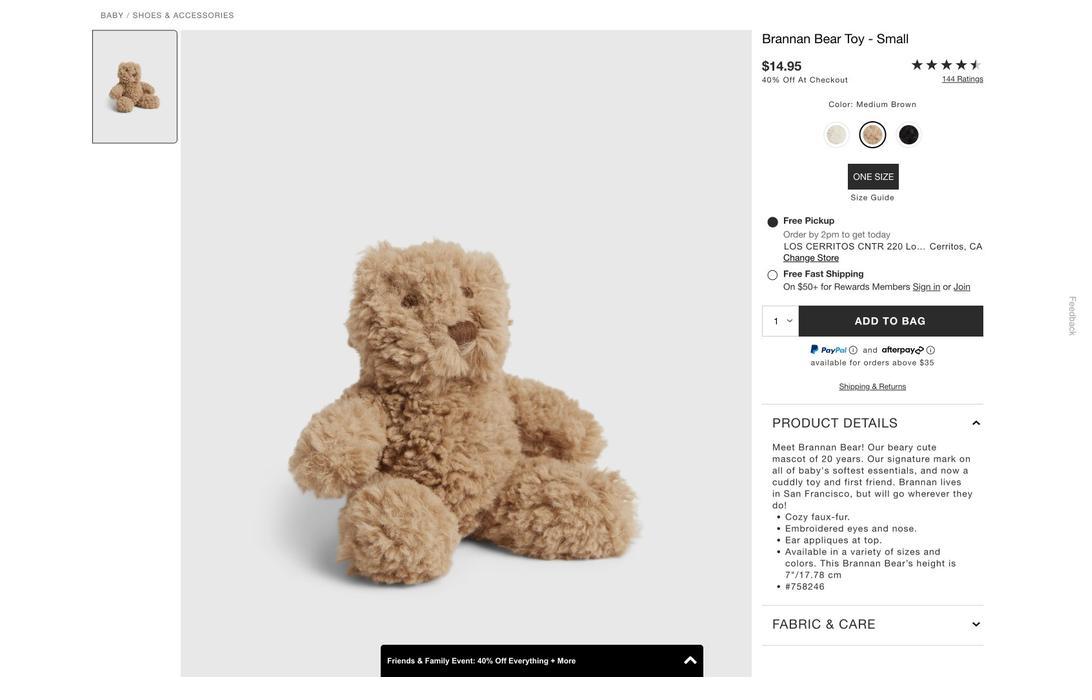 Task type: describe. For each thing, give the bounding box(es) containing it.
afterpay learn more image
[[926, 346, 937, 355]]

select a fulfillment method. option group
[[762, 214, 984, 293]]

0 horizontal spatial view large product image 1 of 1. brannan bear toy - small image
[[93, 31, 177, 143]]



Task type: locate. For each thing, give the bounding box(es) containing it.
group
[[824, 121, 922, 149]]

paypal learn more image
[[849, 346, 859, 355]]

current selected color is medium brown element
[[829, 100, 857, 109]]

view large product image 1 of 1. brannan bear toy - small image
[[181, 30, 752, 678], [93, 31, 177, 143]]

1 horizontal spatial view large product image 1 of 1. brannan bear toy - small image
[[181, 30, 752, 678]]

option group
[[762, 97, 984, 160]]



Task type: vqa. For each thing, say whether or not it's contained in the screenshot.
the Dinner
no



